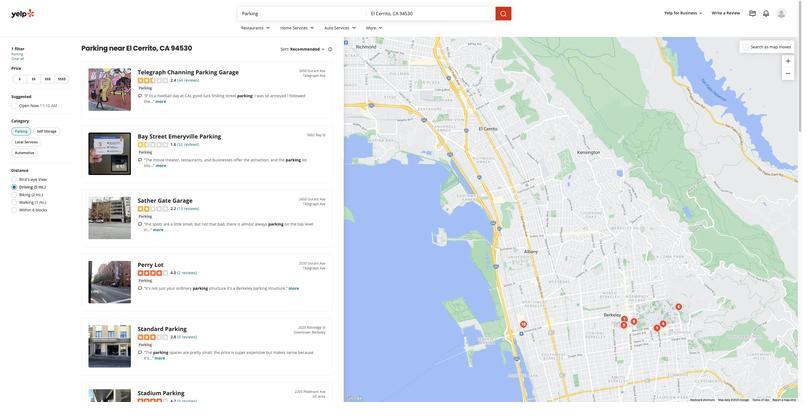 Task type: locate. For each thing, give the bounding box(es) containing it.
2 vertical spatial durant
[[308, 261, 319, 266]]

self
[[37, 129, 43, 134]]

0 vertical spatial map
[[770, 44, 779, 49]]

2533
[[299, 261, 307, 266]]

0 horizontal spatial 24 chevron down v2 image
[[265, 24, 272, 31]]

1 vertical spatial durant
[[308, 197, 319, 202]]

24 chevron down v2 image
[[309, 24, 316, 31], [351, 24, 358, 31]]

mi.) up (1
[[36, 192, 43, 198]]

parking button for perry
[[138, 278, 153, 284]]

walking
[[19, 200, 34, 205]]

but left the that
[[195, 222, 201, 227]]

24 chevron down v2 image inside home services "link"
[[309, 24, 316, 31]]

almost
[[242, 222, 254, 227]]

0 vertical spatial durant
[[308, 68, 319, 73]]

2 24 chevron down v2 image from the left
[[351, 24, 358, 31]]

3 ave from the top
[[320, 197, 326, 202]]

local
[[15, 140, 24, 145]]

1 horizontal spatial (2
[[177, 270, 181, 276]]

garage up "street"
[[219, 68, 239, 76]]

mi.) right (1
[[39, 200, 46, 205]]

2450 durant ave telegraph ave up level
[[299, 197, 326, 207]]

mi.) for biking (2 mi.)
[[36, 192, 43, 198]]

not right "it's
[[152, 286, 158, 291]]

reviews) for garage
[[184, 206, 199, 211]]

0 horizontal spatial but
[[195, 222, 201, 227]]

0 vertical spatial mi.)
[[38, 185, 46, 190]]

1 vertical spatial small,
[[202, 350, 213, 355]]

parking up it's..."
[[153, 350, 169, 355]]

st inside 2020 kittredge st downtown berkeley
[[323, 325, 326, 330]]

2 16 speech v2 image from the top
[[138, 158, 142, 163]]

on the top level in..."
[[144, 222, 313, 233]]

2 and from the left
[[271, 157, 278, 163]]

berkeley right it's
[[237, 286, 252, 291]]

1 horizontal spatial perry lot image
[[658, 319, 670, 330]]

1 horizontal spatial telegraph channing parking garage image
[[652, 323, 663, 334]]

0 vertical spatial group
[[783, 55, 795, 80]]

1 horizontal spatial berkeley
[[312, 330, 326, 335]]

16 speech v2 image left "it's
[[138, 287, 142, 291]]

0 horizontal spatial bay
[[138, 133, 148, 140]]

0 horizontal spatial (2
[[32, 192, 35, 198]]

1 vertical spatial is
[[231, 350, 234, 355]]

none field find
[[242, 10, 362, 17]]

1 horizontal spatial not
[[202, 222, 208, 227]]

0 horizontal spatial group
[[10, 94, 70, 110]]

1 vertical spatial 2450
[[299, 197, 307, 202]]

small, right little on the bottom
[[183, 222, 194, 227]]

more for garage
[[153, 227, 164, 233]]

0 horizontal spatial sather gate garage image
[[89, 197, 131, 239]]

2 "the from the top
[[144, 350, 152, 355]]

parking button down 1.6 star rating image
[[138, 150, 153, 155]]

0 vertical spatial is
[[238, 222, 241, 227]]

2 bay from the left
[[316, 133, 322, 138]]

perry lot image inside map region
[[658, 319, 670, 330]]

auto services link
[[320, 20, 362, 37]]

parking down "category"
[[15, 129, 27, 134]]

standard parking
[[138, 325, 187, 333]]

more down the spots
[[153, 227, 164, 233]]

parking
[[238, 93, 253, 98], [286, 157, 301, 163], [269, 222, 284, 227], [193, 286, 208, 291], [253, 286, 267, 291], [153, 350, 169, 355]]

as
[[765, 44, 769, 49]]

the right 'on'
[[291, 222, 297, 227]]

a right write
[[724, 10, 726, 16]]

parking link up "the
[[138, 214, 153, 220]]

a right its
[[154, 93, 156, 98]]

group containing suggested
[[10, 94, 70, 110]]

0 vertical spatial not
[[202, 222, 208, 227]]

st right kittredge on the left of page
[[323, 325, 326, 330]]

group
[[783, 55, 795, 80], [10, 94, 70, 110]]

telegraph for telegraph channing parking garage
[[303, 73, 319, 78]]

the right offer
[[244, 157, 250, 163]]

terms of use
[[753, 399, 770, 402]]

1 vertical spatial mi.)
[[36, 192, 43, 198]]

0 horizontal spatial standard parking image
[[89, 325, 131, 368]]

durant for garage
[[308, 197, 319, 202]]

option group
[[10, 168, 70, 215]]

map for error
[[785, 399, 790, 402]]

0 vertical spatial st
[[323, 133, 326, 138]]

parking link
[[138, 85, 153, 91], [138, 150, 153, 155], [138, 214, 153, 220], [138, 278, 153, 284], [138, 342, 153, 348]]

report
[[773, 399, 782, 402]]

bay up 1.6 star rating image
[[138, 133, 148, 140]]

open
[[19, 103, 29, 108]]

1 24 chevron down v2 image from the left
[[265, 24, 272, 31]]

0 vertical spatial 2450 durant ave telegraph ave
[[299, 68, 326, 78]]

option group containing distance
[[10, 168, 70, 215]]

3 durant from the top
[[308, 261, 319, 266]]

telegraph inside 2533 durant ave telegraph ave
[[303, 266, 319, 271]]

0 horizontal spatial map
[[770, 44, 779, 49]]

map right as on the right top
[[770, 44, 779, 49]]

16 speech v2 image left "the
[[138, 222, 142, 227]]

(2 up the "walking (1 mi.)"
[[32, 192, 35, 198]]

the left price
[[214, 350, 220, 355]]

reviews) for emeryville
[[184, 142, 199, 147]]

1 horizontal spatial bay
[[316, 133, 322, 138]]

storage
[[44, 129, 57, 134]]

0 vertical spatial 16 speech v2 image
[[138, 94, 142, 98]]

1 vertical spatial "the
[[144, 350, 152, 355]]

spaces
[[170, 350, 182, 355]]

are right the spots
[[164, 222, 170, 227]]

1 horizontal spatial services
[[293, 25, 308, 30]]

search as map moves
[[752, 44, 792, 49]]

(9
[[177, 335, 181, 340]]

telegraph channing parking garage image
[[89, 68, 131, 111], [652, 323, 663, 334]]

clear all link
[[11, 56, 24, 61]]

16 speech v2 image left "the parking
[[138, 351, 142, 355]]

(13 reviews)
[[177, 206, 199, 211]]

cal
[[185, 93, 192, 98]]

parking button down '2.8 star rating' image
[[138, 342, 153, 348]]

24 chevron down v2 image left auto
[[309, 24, 316, 31]]

annoyed
[[270, 93, 287, 98]]

2 2450 durant ave telegraph ave from the top
[[299, 197, 326, 207]]

parking down '2.8 star rating' image
[[139, 343, 152, 347]]

the inside spaces are pretty small, the price is super expensive but makes sense because it's..."
[[214, 350, 220, 355]]

small, inside spaces are pretty small, the price is super expensive but makes sense because it's..."
[[202, 350, 213, 355]]

more link down the football
[[156, 99, 166, 104]]

0 vertical spatial 16 speech v2 image
[[138, 287, 142, 291]]

16 speech v2 image left movie
[[138, 158, 142, 163]]

4 star rating image
[[138, 270, 168, 276]]

services right home
[[293, 25, 308, 30]]

2 st from the top
[[323, 325, 326, 330]]

0 vertical spatial "the
[[144, 157, 152, 163]]

"the parking
[[144, 350, 169, 355]]

perry lot
[[138, 261, 164, 269]]

tyler b. image
[[777, 8, 787, 18]]

1 horizontal spatial 24 chevron down v2 image
[[378, 24, 384, 31]]

1 vertical spatial sather gate garage image
[[652, 323, 663, 334]]

2.2 star rating image
[[138, 206, 168, 212]]

more down the football
[[156, 99, 166, 104]]

more for emeryville
[[156, 163, 166, 168]]

map region
[[307, 11, 803, 402]]

None field
[[242, 10, 362, 17], [371, 10, 491, 17]]

Near text field
[[371, 10, 491, 17]]

is right price
[[231, 350, 234, 355]]

shortcuts
[[704, 399, 716, 402]]

price
[[221, 350, 230, 355]]

24 chevron down v2 image
[[265, 24, 272, 31], [378, 24, 384, 31]]

lot
[[155, 261, 164, 269]]

1 horizontal spatial none field
[[371, 10, 491, 17]]

standard parking image
[[619, 320, 630, 331], [89, 325, 131, 368]]

st for 2020 kittredge st downtown berkeley
[[323, 325, 326, 330]]

2450 durant ave telegraph ave down recommended dropdown button
[[299, 68, 326, 78]]

4 parking link from the top
[[138, 278, 153, 284]]

a
[[724, 10, 726, 16], [154, 93, 156, 98], [171, 222, 173, 227], [233, 286, 236, 291], [782, 399, 784, 402]]

durant up level
[[308, 197, 319, 202]]

structure."
[[268, 286, 288, 291]]

is inside spaces are pretty small, the price is super expensive but makes sense because it's..."
[[231, 350, 234, 355]]

sort:
[[281, 46, 289, 52]]

reviews) right 4.0
[[182, 270, 197, 276]]

of
[[762, 399, 764, 402]]

3 parking link from the top
[[138, 214, 153, 220]]

garage up the (13
[[173, 197, 193, 205]]

berkeley inside 2020 kittredge st downtown berkeley
[[312, 330, 326, 335]]

user actions element
[[661, 7, 795, 42]]

2450
[[299, 68, 307, 73], [299, 197, 307, 202]]

more link down the spots
[[153, 227, 164, 233]]

restaurants,
[[181, 157, 203, 163]]

2450 for sather gate garage
[[299, 197, 307, 202]]

2450 durant ave telegraph ave for sather gate garage
[[299, 197, 326, 207]]

services for local services
[[24, 140, 38, 145]]

16 speech v2 image left "if
[[138, 94, 142, 98]]

24 chevron down v2 image right auto services
[[351, 24, 358, 31]]

more
[[156, 99, 166, 104], [156, 163, 166, 168], [153, 227, 164, 233], [289, 286, 299, 291], [155, 356, 165, 361]]

parking button
[[138, 85, 153, 91], [11, 127, 31, 136], [138, 150, 153, 155], [138, 214, 153, 220], [138, 278, 153, 284], [138, 342, 153, 348]]

24 chevron down v2 image right more
[[378, 24, 384, 31]]

channing
[[167, 68, 194, 76]]

parking left "structure.""
[[253, 286, 267, 291]]

(44
[[177, 78, 183, 83]]

reviews) for parking
[[184, 78, 199, 83]]

parking button up "if
[[138, 85, 153, 91]]

mi.) right (5
[[38, 185, 46, 190]]

walking (1 mi.)
[[19, 200, 46, 205]]

not left the that
[[202, 222, 208, 227]]

spaces are pretty small, the price is super expensive but makes sense because it's..."
[[144, 350, 314, 361]]

(44 reviews)
[[177, 78, 199, 83]]

16 speech v2 image
[[138, 94, 142, 98], [138, 158, 142, 163], [138, 222, 142, 227]]

finding
[[212, 93, 225, 98]]

parking button up "the
[[138, 214, 153, 220]]

sather
[[138, 197, 156, 205]]

4.2 star rating image
[[138, 399, 168, 402]]

1.6
[[171, 142, 176, 147]]

1 horizontal spatial 24 chevron down v2 image
[[351, 24, 358, 31]]

always
[[255, 222, 268, 227]]

services inside "link"
[[293, 25, 308, 30]]

parking link for perry
[[138, 278, 153, 284]]

2450 up top
[[299, 197, 307, 202]]

1 vertical spatial but
[[266, 350, 273, 355]]

1 vertical spatial 2450 durant ave telegraph ave
[[299, 197, 326, 207]]

1 st from the top
[[323, 133, 326, 138]]

keyboard shortcuts button
[[691, 399, 716, 402]]

terms
[[753, 399, 761, 402]]

1 horizontal spatial sather gate garage image
[[652, 323, 663, 334]]

1 vertical spatial are
[[183, 350, 189, 355]]

parking button up "it's
[[138, 278, 153, 284]]

but left makes
[[266, 350, 273, 355]]

map left "error" on the right
[[785, 399, 790, 402]]

lot sits..."
[[144, 157, 307, 168]]

1 "the from the top
[[144, 157, 152, 163]]

parking link down 1.6 star rating image
[[138, 150, 153, 155]]

0 vertical spatial 2450
[[299, 68, 307, 73]]

services right auto
[[335, 25, 350, 30]]

category group
[[10, 118, 70, 158]]

0 vertical spatial but
[[195, 222, 201, 227]]

0 horizontal spatial i
[[255, 93, 256, 98]]

none field the near
[[371, 10, 491, 17]]

ave
[[320, 68, 326, 73], [320, 73, 326, 78], [320, 197, 326, 202], [320, 202, 326, 207], [320, 261, 326, 266], [320, 266, 326, 271], [320, 390, 326, 395]]

reviews) down telegraph channing parking garage 'link' at the top left of the page
[[184, 78, 199, 83]]

1 vertical spatial 16 speech v2 image
[[138, 158, 142, 163]]

1 24 chevron down v2 image from the left
[[309, 24, 316, 31]]

2450 down 'recommended'
[[299, 68, 307, 73]]

parking link down '2.8 star rating' image
[[138, 342, 153, 348]]

1 horizontal spatial are
[[183, 350, 189, 355]]

0 horizontal spatial small,
[[183, 222, 194, 227]]

not
[[202, 222, 208, 227], [152, 286, 158, 291]]

2205 piedmont ave uc area
[[295, 390, 326, 399]]

more link
[[362, 20, 389, 37]]

1 horizontal spatial i
[[288, 93, 289, 98]]

0 horizontal spatial are
[[164, 222, 170, 227]]

parking down filter
[[11, 52, 23, 57]]

more
[[367, 25, 376, 30]]

the inside on the top level in..."
[[291, 222, 297, 227]]

parking down 1.6 star rating image
[[139, 150, 152, 155]]

0 vertical spatial small,
[[183, 222, 194, 227]]

0 vertical spatial telegraph channing parking garage image
[[89, 68, 131, 111]]

1 2450 durant ave telegraph ave from the top
[[299, 68, 326, 78]]

terms of use link
[[753, 399, 770, 402]]

2.8 star rating image
[[138, 335, 168, 340]]

parking right ordinary
[[193, 286, 208, 291]]

"the
[[144, 157, 152, 163], [144, 350, 152, 355]]

1 vertical spatial group
[[10, 94, 70, 110]]

2 vertical spatial 16 speech v2 image
[[138, 222, 142, 227]]

1 horizontal spatial small,
[[202, 350, 213, 355]]

distance
[[11, 168, 29, 173]]

1 durant from the top
[[308, 68, 319, 73]]

1 horizontal spatial and
[[271, 157, 278, 163]]

more link for parking
[[156, 99, 166, 104]]

2 parking link from the top
[[138, 150, 153, 155]]

1 2450 from the top
[[299, 68, 307, 73]]

telegraph for sather gate garage
[[303, 202, 319, 207]]

sather gate garage image
[[89, 197, 131, 239], [652, 323, 663, 334]]

parking up "the movie theater, restaurants, and businesses offer the attraction, and the parking
[[200, 133, 221, 140]]

sather gate garage link
[[138, 197, 193, 205]]

i left the followed
[[288, 93, 289, 98]]

0 horizontal spatial none field
[[242, 10, 362, 17]]

bird's-
[[19, 177, 31, 182]]

0 horizontal spatial is
[[231, 350, 234, 355]]

a right it's
[[233, 286, 236, 291]]

"it's not just your ordinary parking structure it's a berkeley parking structure." more
[[144, 286, 299, 291]]

2 none field from the left
[[371, 10, 491, 17]]

garage
[[219, 68, 239, 76], [173, 197, 193, 205]]

1 vertical spatial telegraph channing parking garage image
[[652, 323, 663, 334]]

1 horizontal spatial map
[[785, 399, 790, 402]]

2 durant from the top
[[308, 197, 319, 202]]

2450 durant ave telegraph ave for telegraph channing parking garage
[[299, 68, 326, 78]]

stadium parking link
[[138, 390, 185, 397]]

$
[[19, 77, 21, 82]]

1 none field from the left
[[242, 10, 362, 17]]

services inside 'button'
[[24, 140, 38, 145]]

1 horizontal spatial group
[[783, 55, 795, 80]]

and right attraction,
[[271, 157, 278, 163]]

more link down movie
[[156, 163, 166, 168]]

1 vertical spatial 16 speech v2 image
[[138, 351, 142, 355]]

2 2450 from the top
[[299, 197, 307, 202]]

24 chevron down v2 image inside restaurants link
[[265, 24, 272, 31]]

None search field
[[238, 7, 513, 20]]

st right 5602
[[323, 133, 326, 138]]

1 vertical spatial map
[[785, 399, 790, 402]]

0 horizontal spatial services
[[24, 140, 38, 145]]

0 vertical spatial (2
[[32, 192, 35, 198]]

perry
[[138, 261, 153, 269]]

are
[[164, 222, 170, 227], [183, 350, 189, 355]]

1 vertical spatial garage
[[173, 197, 193, 205]]

perry lot image
[[89, 261, 131, 304], [658, 319, 670, 330]]

more down movie
[[156, 163, 166, 168]]

mi.) for driving (5 mi.)
[[38, 185, 46, 190]]

restaurants
[[242, 25, 264, 30]]

3 16 speech v2 image from the top
[[138, 222, 142, 227]]

2 16 speech v2 image from the top
[[138, 351, 142, 355]]

keyboard shortcuts
[[691, 399, 716, 402]]

16 speech v2 image
[[138, 287, 142, 291], [138, 351, 142, 355]]

berkeley right downtown
[[312, 330, 326, 335]]

1 parking link from the top
[[138, 85, 153, 91]]

i right !
[[255, 93, 256, 98]]

more link down "the parking
[[155, 356, 165, 361]]

bay right 5602
[[316, 133, 322, 138]]

"the up "sits...""
[[144, 157, 152, 163]]

2 horizontal spatial services
[[335, 25, 350, 30]]

ordinary
[[176, 286, 192, 291]]

2 ave from the top
[[320, 73, 326, 78]]

4 ave from the top
[[320, 202, 326, 207]]

1 horizontal spatial but
[[266, 350, 273, 355]]

within
[[19, 207, 31, 213]]

0 horizontal spatial and
[[204, 157, 212, 163]]

more link right "structure.""
[[289, 286, 299, 291]]

but inside spaces are pretty small, the price is super expensive but makes sense because it's..."
[[266, 350, 273, 355]]

(52 reviews)
[[177, 142, 199, 147]]

1 16 speech v2 image from the top
[[138, 94, 142, 98]]

luck
[[203, 93, 211, 98]]

0 horizontal spatial garage
[[173, 197, 193, 205]]

map
[[719, 399, 725, 402]]

"the up it's..."
[[144, 350, 152, 355]]

0 vertical spatial berkeley
[[237, 286, 252, 291]]

"if
[[144, 93, 148, 98]]

2450 for telegraph channing parking garage
[[299, 68, 307, 73]]

1 horizontal spatial garage
[[219, 68, 239, 76]]

1 vertical spatial berkeley
[[312, 330, 326, 335]]

sits..."
[[144, 163, 155, 168]]

reviews) right the (13
[[184, 206, 199, 211]]

1 16 speech v2 image from the top
[[138, 287, 142, 291]]

0 vertical spatial sather gate garage image
[[89, 197, 131, 239]]

durant right the 2533
[[308, 261, 319, 266]]

parking inside the 1 filter parking clear all
[[11, 52, 23, 57]]

0 horizontal spatial not
[[152, 286, 158, 291]]

kittredge
[[307, 325, 322, 330]]

0 horizontal spatial perry lot image
[[89, 261, 131, 304]]

24 chevron down v2 image for restaurants
[[265, 24, 272, 31]]

reviews) right (52
[[184, 142, 199, 147]]

24 chevron down v2 image right restaurants
[[265, 24, 272, 31]]

was
[[257, 93, 264, 98]]

1 vertical spatial st
[[323, 325, 326, 330]]

7 ave from the top
[[320, 390, 326, 395]]

business categories element
[[237, 20, 787, 37]]

is right "there"
[[238, 222, 241, 227]]

16 speech v2 image for telegraph
[[138, 94, 142, 98]]

1 vertical spatial (2
[[177, 270, 181, 276]]

parking button for telegraph
[[138, 85, 153, 91]]

price
[[11, 66, 21, 71]]

and left businesses
[[204, 157, 212, 163]]

1 horizontal spatial is
[[238, 222, 241, 227]]

bay street emeryville parking
[[138, 133, 221, 140]]

services inside 'link'
[[335, 25, 350, 30]]

1 horizontal spatial standard parking image
[[619, 320, 630, 331]]

clear
[[11, 56, 20, 61]]

parking link for bay
[[138, 150, 153, 155]]

24 chevron down v2 image inside auto services 'link'
[[351, 24, 358, 31]]

biking (2 mi.)
[[19, 192, 43, 198]]

durant down recommended dropdown button
[[308, 68, 319, 73]]

small, right 'pretty'
[[202, 350, 213, 355]]

error
[[791, 399, 797, 402]]

5 parking link from the top
[[138, 342, 153, 348]]

0 horizontal spatial 24 chevron down v2 image
[[309, 24, 316, 31]]

parking link up "if
[[138, 85, 153, 91]]

2 vertical spatial mi.)
[[39, 200, 46, 205]]

2 24 chevron down v2 image from the left
[[378, 24, 384, 31]]

yelp for business button
[[663, 8, 706, 18]]

0 horizontal spatial telegraph channing parking garage image
[[89, 68, 131, 111]]

are left 'pretty'
[[183, 350, 189, 355]]

1 vertical spatial perry lot image
[[658, 319, 670, 330]]

parking left 'on'
[[269, 222, 284, 227]]

telegraph channing parking garage
[[138, 68, 239, 76]]

(2 right 4.0
[[177, 270, 181, 276]]

0 vertical spatial garage
[[219, 68, 239, 76]]

24 chevron down v2 image inside more link
[[378, 24, 384, 31]]

2.4
[[171, 78, 176, 83]]

24 chevron down v2 image for auto services
[[351, 24, 358, 31]]



Task type: vqa. For each thing, say whether or not it's contained in the screenshot.
location & hours element
no



Task type: describe. For each thing, give the bounding box(es) containing it.
2.4 star rating image
[[138, 78, 168, 83]]

more link for emeryville
[[156, 163, 166, 168]]

parking up (44 reviews) link
[[196, 68, 217, 76]]

parking up 4.2 star rating image
[[163, 390, 185, 397]]

1 i from the left
[[255, 93, 256, 98]]

street
[[226, 93, 236, 98]]

Find text field
[[242, 10, 362, 17]]

16 speech v2 image for standard
[[138, 351, 142, 355]]

0 vertical spatial are
[[164, 222, 170, 227]]

stadium parking image
[[674, 302, 685, 313]]

parking right "street"
[[238, 93, 253, 98]]

durant for parking
[[308, 68, 319, 73]]

emeryville
[[169, 133, 198, 140]]

businesses
[[213, 157, 233, 163]]

parking up "the
[[139, 214, 152, 219]]

standard
[[138, 325, 164, 333]]

more down "the parking
[[155, 356, 165, 361]]

perry lot link
[[138, 261, 164, 269]]

2.2 link
[[171, 205, 176, 212]]

2.8
[[171, 335, 176, 340]]

top
[[298, 222, 304, 227]]

home services
[[281, 25, 308, 30]]

durant inside 2533 durant ave telegraph ave
[[308, 261, 319, 266]]

parking left near
[[82, 44, 108, 53]]

(2 reviews) link
[[177, 270, 197, 276]]

el
[[126, 44, 132, 53]]

write a review link
[[710, 8, 743, 18]]

driving
[[19, 185, 33, 190]]

restaurants link
[[237, 20, 276, 37]]

4.0 link
[[171, 270, 176, 276]]

filter
[[15, 46, 24, 52]]

attraction,
[[251, 157, 270, 163]]

more right "structure.""
[[289, 286, 299, 291]]

1 ave from the top
[[320, 68, 326, 73]]

projects image
[[750, 10, 757, 17]]

followed
[[290, 93, 306, 98]]

(52 reviews) link
[[177, 141, 199, 147]]

day
[[173, 93, 179, 98]]

parking link for telegraph
[[138, 85, 153, 91]]

bird's-eye view
[[19, 177, 47, 182]]

(52
[[177, 142, 183, 147]]

ca
[[160, 44, 170, 53]]

sather gate garage
[[138, 197, 193, 205]]

parking button for standard
[[138, 342, 153, 348]]

2.8 link
[[171, 334, 176, 340]]

parking inside category group
[[15, 129, 27, 134]]

your
[[167, 286, 175, 291]]

16 chevron down v2 image
[[321, 47, 326, 51]]

1 vertical spatial not
[[152, 286, 158, 291]]

view
[[38, 177, 47, 182]]

"the for bay
[[144, 157, 152, 163]]

(5
[[34, 185, 37, 190]]

telegraph for perry lot
[[303, 266, 319, 271]]

are inside spaces are pretty small, the price is super expensive but makes sense because it's..."
[[183, 350, 189, 355]]

expensive
[[247, 350, 265, 355]]

zoom in image
[[786, 58, 792, 64]]

parking button for bay
[[138, 150, 153, 155]]

parking link for standard
[[138, 342, 153, 348]]

0 vertical spatial perry lot image
[[89, 261, 131, 304]]

piedmont
[[304, 390, 319, 395]]

bay street emeryville parking image
[[89, 133, 131, 175]]

24 chevron down v2 image for home services
[[309, 24, 316, 31]]

1 bay from the left
[[138, 133, 148, 140]]

yelp
[[665, 10, 673, 16]]

16 speech v2 image for perry
[[138, 287, 142, 291]]

map for moves
[[770, 44, 779, 49]]

local services button
[[11, 138, 41, 147]]

parking left 'lot'
[[286, 157, 301, 163]]

reviews) right (9
[[182, 335, 197, 340]]

it's..."
[[144, 356, 154, 361]]

recommended
[[291, 46, 320, 52]]

16 speech v2 image for sather
[[138, 222, 142, 227]]

0 horizontal spatial berkeley
[[237, 286, 252, 291]]

(1
[[35, 200, 38, 205]]

eye
[[31, 177, 37, 182]]

5602 bay st
[[307, 133, 326, 138]]

moves
[[780, 44, 792, 49]]

report a map error
[[773, 399, 797, 402]]

$$$$
[[58, 77, 66, 82]]

search image
[[501, 10, 507, 17]]

at
[[180, 93, 184, 98]]

oxford parking garage image
[[629, 316, 640, 328]]

2 i from the left
[[288, 93, 289, 98]]

standard parking image inside map region
[[619, 320, 630, 331]]

more link for garage
[[153, 227, 164, 233]]

$ button
[[12, 75, 27, 83]]

st for 5602 bay st
[[323, 133, 326, 138]]

self storage button
[[33, 127, 60, 136]]

1.6 star rating image
[[138, 142, 168, 148]]

within 4 blocks
[[19, 207, 47, 213]]

now
[[30, 103, 39, 108]]

2020
[[299, 325, 306, 330]]

1.6 link
[[171, 141, 176, 147]]

11:10
[[40, 103, 50, 108]]

allston way parking garage image
[[620, 314, 631, 325]]

ave inside 2205 piedmont ave uc area
[[320, 390, 326, 395]]

a right the report
[[782, 399, 784, 402]]

zoom out image
[[786, 70, 792, 77]]

notifications image
[[764, 10, 770, 17]]

(13
[[177, 206, 183, 211]]

4
[[32, 207, 34, 213]]

stadium parking
[[138, 390, 185, 397]]

"the for standard
[[144, 350, 152, 355]]

telegraph channing parking garage image inside map region
[[652, 323, 663, 334]]

parking up 2.8 link
[[165, 325, 187, 333]]

google
[[741, 399, 750, 402]]

more for parking
[[156, 99, 166, 104]]

parking button down "category"
[[11, 127, 31, 136]]

map data ©2023 google
[[719, 399, 750, 402]]

parking near el cerrito, ca 94530
[[82, 44, 192, 53]]

google image
[[346, 395, 364, 402]]

16 speech v2 image for bay
[[138, 158, 142, 163]]

services for home services
[[293, 25, 308, 30]]

telegraph channing parking garage link
[[138, 68, 239, 76]]

parking button for sather
[[138, 214, 153, 220]]

6 ave from the top
[[320, 266, 326, 271]]

"if its a football day at cal good luck finding street parking
[[144, 93, 253, 98]]

parking link for sather
[[138, 214, 153, 220]]

sense
[[287, 350, 297, 355]]

auto
[[325, 25, 334, 30]]

5602
[[307, 133, 315, 138]]

self storage
[[37, 129, 57, 134]]

5 ave from the top
[[320, 261, 326, 266]]

blocks
[[36, 207, 47, 213]]

1 and from the left
[[204, 157, 212, 163]]

2.4 link
[[171, 77, 176, 83]]

biking
[[19, 192, 30, 198]]

makes
[[274, 350, 286, 355]]

little
[[174, 222, 182, 227]]

16 info v2 image
[[328, 47, 333, 51]]

a left little on the bottom
[[171, 222, 173, 227]]

for
[[674, 10, 680, 16]]

spots
[[153, 222, 163, 227]]

theater,
[[166, 157, 180, 163]]

services for auto services
[[335, 25, 350, 30]]

just
[[159, 286, 166, 291]]

16 chevron down v2 image
[[699, 11, 704, 15]]

football
[[157, 93, 172, 98]]

structure
[[209, 286, 226, 291]]

24 chevron down v2 image for more
[[378, 24, 384, 31]]

suggested
[[11, 94, 31, 99]]

local services
[[15, 140, 38, 145]]

movie
[[153, 157, 165, 163]]

price group
[[11, 66, 70, 85]]

4th street parking image
[[518, 319, 530, 330]]

mi.) for walking (1 mi.)
[[39, 200, 46, 205]]

parking up "it's
[[139, 278, 152, 283]]

the right attraction,
[[279, 157, 285, 163]]

parking up "if
[[139, 86, 152, 90]]



